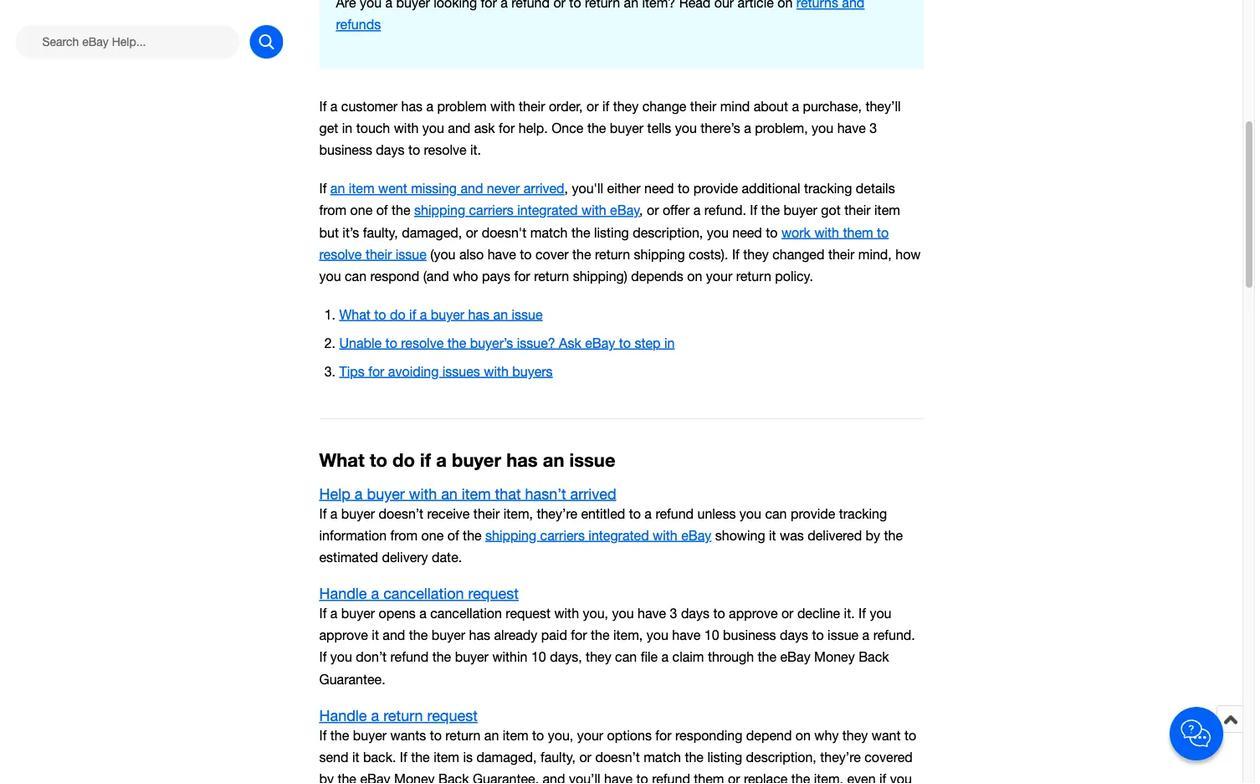 Task type: describe. For each thing, give the bounding box(es) containing it.
description, inside if the buyer wants to return an item to you, your options for responding depend on why they want to send it back. if the item is damaged, faulty, or doesn't match the listing description, they're covered by the ebay money back guarantee, and you'll have to refund them or replace the item,
[[746, 750, 817, 766]]

business inside if a customer has a problem with their order, or if they change their mind about a purchase, they'll get in touch with you and ask for help. once the buyer tells you there's a problem, you have 3 business days to resolve it.
[[319, 142, 373, 158]]

with up receive
[[409, 485, 437, 503]]

to right want at the right bottom of the page
[[905, 728, 917, 744]]

can inside 'if a buyer doesn't receive their item, they're entitled to a refund unless you can provide tracking information from one of the'
[[766, 506, 787, 521]]

days,
[[550, 650, 582, 665]]

the down handle a cancellation request link
[[433, 650, 451, 665]]

help
[[319, 485, 351, 503]]

the right the paid
[[591, 628, 610, 644]]

from inside 'if a buyer doesn't receive their item, they're entitled to a refund unless you can provide tracking information from one of the'
[[391, 528, 418, 543]]

the down wants
[[411, 750, 430, 766]]

they're inside 'if a buyer doesn't receive their item, they're entitled to a refund unless you can provide tracking information from one of the'
[[537, 506, 578, 521]]

handle a cancellation request if a buyer opens a cancellation request with you, you have 3 days to approve or decline it. if you approve it and the buyer has already paid for the item, you have 10 business days to issue a refund. if you don't refund the buyer within 10 days, they can file a claim through the ebay money back guarantee.
[[319, 585, 916, 687]]

an up hasn't on the bottom left
[[543, 449, 565, 471]]

within
[[493, 650, 528, 665]]

paid
[[541, 628, 568, 644]]

changed
[[773, 246, 825, 262]]

if up the send
[[319, 728, 327, 744]]

buyer inside if a customer has a problem with their order, or if they change their mind about a purchase, they'll get in touch with you and ask for help. once the buyer tells you there's a problem, you have 3 business days to resolve it.
[[610, 121, 644, 136]]

the inside , you'll either need to provide additional tracking details from one of the
[[392, 203, 411, 218]]

a down mind at the right
[[744, 121, 752, 136]]

but
[[319, 225, 339, 240]]

with right touch
[[394, 121, 419, 136]]

the down the send
[[338, 772, 357, 784]]

and left never arrived
[[461, 181, 483, 196]]

damaged, inside if the buyer wants to return an item to you, your options for responding depend on why they want to send it back. if the item is damaged, faulty, or doesn't match the listing description, they're covered by the ebay money back guarantee, and you'll have to refund them or replace the item,
[[477, 750, 537, 766]]

item left is
[[434, 750, 460, 766]]

to left the step
[[619, 335, 631, 351]]

1 vertical spatial what
[[319, 449, 365, 471]]

who
[[453, 268, 478, 284]]

a down respond (and
[[420, 307, 427, 322]]

to down 'options'
[[637, 772, 649, 784]]

tips for avoiding issues with buyers link
[[340, 364, 553, 379]]

Search eBay Help... text field
[[15, 25, 240, 59]]

about
[[754, 99, 789, 114]]

with down buyer's
[[484, 364, 509, 379]]

buyer up help a buyer with an item that hasn't arrived link
[[452, 449, 502, 471]]

them inside work with them to resolve their issue
[[843, 225, 874, 240]]

money inside if the buyer wants to return an item to you, your options for responding depend on why they want to send it back. if the item is damaged, faulty, or doesn't match the listing description, they're covered by the ebay money back guarantee, and you'll have to refund them or replace the item,
[[394, 772, 435, 784]]

an up unable to resolve the buyer's issue? ask ebay to step in link
[[494, 307, 508, 322]]

to inside work with them to resolve their issue
[[877, 225, 889, 240]]

tells
[[648, 121, 672, 136]]

get
[[319, 121, 339, 136]]

buyers
[[513, 364, 553, 379]]

respond (and
[[371, 268, 449, 284]]

or down need
[[647, 203, 659, 218]]

resolve inside work with them to resolve their issue
[[319, 246, 362, 262]]

tracking inside 'if a buyer doesn't receive their item, they're entitled to a refund unless you can provide tracking information from one of the'
[[840, 506, 888, 521]]

ask
[[474, 121, 495, 136]]

with up ask
[[491, 99, 515, 114]]

provide inside , you'll either need to provide additional tracking details from one of the
[[694, 181, 738, 196]]

you up guarantee.
[[331, 650, 352, 665]]

description, inside , or offer a refund. if the buyer got their item but it's faulty, damaged, or doesn't match the listing description, you need to
[[633, 225, 704, 240]]

unable to resolve the buyer's issue? ask ebay to step in
[[340, 335, 675, 351]]

an item went missing and never arrived link
[[331, 181, 565, 196]]

if inside if a customer has a problem with their order, or if they change their mind about a purchase, they'll get in touch with you and ask for help. once the buyer tells you there's a problem, you have 3 business days to resolve it.
[[319, 99, 327, 114]]

problem
[[438, 99, 487, 114]]

1 horizontal spatial if
[[420, 449, 431, 471]]

to up guarantee,
[[533, 728, 544, 744]]

1 vertical spatial 10
[[532, 650, 546, 665]]

return down cover
[[534, 268, 570, 284]]

1 vertical spatial do
[[393, 449, 415, 471]]

item inside , or offer a refund. if the buyer got their item but it's faulty, damaged, or doesn't match the listing description, you need to
[[875, 203, 901, 218]]

ebay down either
[[610, 203, 640, 218]]

you up the refund.
[[870, 606, 892, 622]]

have up claim
[[673, 628, 701, 644]]

a up back.
[[371, 707, 379, 725]]

item left that
[[462, 485, 491, 503]]

date.
[[432, 550, 462, 565]]

mind
[[721, 99, 750, 114]]

never arrived
[[487, 181, 565, 196]]

an up but
[[331, 181, 345, 196]]

has up that
[[507, 449, 538, 471]]

to up information
[[370, 449, 388, 471]]

a right entitled
[[645, 506, 652, 521]]

0 vertical spatial shipping
[[414, 203, 466, 218]]

you left 3
[[612, 606, 634, 622]]

opens
[[379, 606, 416, 622]]

guarantee.
[[319, 672, 386, 687]]

a down help
[[331, 506, 338, 521]]

a down handle a cancellation request link
[[420, 606, 427, 622]]

or up you'll
[[580, 750, 592, 766]]

item up guarantee,
[[503, 728, 529, 744]]

if down wants
[[400, 750, 408, 766]]

work with them to resolve their issue
[[319, 225, 889, 262]]

their inside , or offer a refund. if the buyer got their item but it's faulty, damaged, or doesn't match the listing description, you need to
[[845, 203, 871, 218]]

with inside work with them to resolve their issue
[[815, 225, 840, 240]]

mind,
[[859, 246, 892, 262]]

buyer left within
[[455, 650, 489, 665]]

to inside 'if a buyer doesn't receive their item, they're entitled to a refund unless you can provide tracking information from one of the'
[[629, 506, 641, 521]]

you, inside if the buyer wants to return an item to you, your options for responding depend on why they want to send it back. if the item is damaged, faulty, or doesn't match the listing description, they're covered by the ebay money back guarantee, and you'll have to refund them or replace the item,
[[548, 728, 574, 744]]

damaged, inside , or offer a refund. if the buyer got their item but it's faulty, damaged, or doesn't match the listing description, you need to
[[402, 225, 462, 240]]

arrived
[[571, 485, 617, 503]]

from inside , you'll either need to provide additional tracking details from one of the
[[319, 203, 347, 218]]

purchase,
[[803, 99, 862, 114]]

a down estimated
[[331, 606, 338, 622]]

handle a cancellation request link
[[319, 585, 519, 603]]

ebay down refund unless
[[682, 528, 712, 543]]

to up through
[[714, 606, 726, 622]]

buyer down handle a cancellation request link
[[432, 628, 466, 644]]

1 horizontal spatial integrated
[[589, 528, 649, 543]]

help a buyer with an item that hasn't arrived
[[319, 485, 617, 503]]

policy.
[[775, 268, 814, 284]]

guarantee,
[[473, 772, 539, 784]]

pays
[[482, 268, 511, 284]]

1 vertical spatial shipping carriers integrated with ebay link
[[486, 528, 712, 543]]

if a buyer doesn't receive their item, they're entitled to a refund unless you can provide tracking information from one of the
[[319, 506, 888, 543]]

a right file
[[662, 650, 669, 665]]

, for or
[[640, 203, 643, 218]]

them inside if the buyer wants to return an item to you, your options for responding depend on why they want to send it back. if the item is damaged, faulty, or doesn't match the listing description, they're covered by the ebay money back guarantee, and you'll have to refund them or replace the item,
[[694, 772, 725, 784]]

1 vertical spatial shipping carriers integrated with ebay
[[486, 528, 712, 543]]

was
[[780, 528, 804, 543]]

in inside if a customer has a problem with their order, or if they change their mind about a purchase, they'll get in touch with you and ask for help. once the buyer tells you there's a problem, you have 3 business days to resolve it.
[[342, 121, 353, 136]]

a left the refund.
[[863, 628, 870, 644]]

if the buyer wants to return an item to you, your options for responding depend on why they want to send it back. if the item is damaged, faulty, or doesn't match the listing description, they're covered by the ebay money back guarantee, and you'll have to refund them or replace the item,
[[319, 728, 917, 784]]

tips
[[340, 364, 365, 379]]

handle for handle a return request
[[319, 707, 367, 725]]

request for return
[[427, 707, 478, 725]]

issue up arrived
[[570, 449, 616, 471]]

or up (you also
[[466, 225, 478, 240]]

provide inside 'if a buyer doesn't receive their item, they're entitled to a refund unless you can provide tracking information from one of the'
[[791, 506, 836, 521]]

match inside , or offer a refund. if the buyer got their item but it's faulty, damaged, or doesn't match the listing description, you need to
[[531, 225, 568, 240]]

options
[[607, 728, 652, 744]]

the right through
[[758, 650, 777, 665]]

have inside (you also have to cover the return shipping costs). if they changed their mind, how you can respond (and who pays for return shipping) depends on your return policy.
[[488, 246, 516, 262]]

issue?
[[517, 335, 556, 351]]

responding
[[676, 728, 743, 744]]

it inside showing it was delivered by the estimated delivery date.
[[769, 528, 777, 543]]

you'll
[[569, 772, 601, 784]]

return up wants
[[384, 707, 423, 725]]

a right help
[[355, 485, 363, 503]]

to down decline on the right bottom of the page
[[812, 628, 824, 644]]

a left 'problem'
[[427, 99, 434, 114]]

that
[[495, 485, 521, 503]]

the down , you'll either need to provide additional tracking details from one of the
[[572, 225, 591, 240]]

covered
[[865, 750, 913, 766]]

by inside if the buyer wants to return an item to you, your options for responding depend on why they want to send it back. if the item is damaged, faulty, or doesn't match the listing description, they're covered by the ebay money back guarantee, and you'll have to refund them or replace the item,
[[319, 772, 334, 784]]

refund.
[[874, 628, 916, 644]]

issue up issue?
[[512, 307, 543, 322]]

send
[[319, 750, 349, 766]]

if up but
[[319, 181, 327, 196]]

showing
[[716, 528, 766, 543]]

0 vertical spatial do
[[390, 307, 406, 322]]

unable
[[340, 335, 382, 351]]

to right unable
[[386, 335, 398, 351]]

listing inside , or offer a refund. if the buyer got their item but it's faulty, damaged, or doesn't match the listing description, you need to
[[594, 225, 629, 240]]

2 horizontal spatial days
[[780, 628, 809, 644]]

work with them to resolve their issue link
[[319, 225, 889, 262]]

their up there's
[[691, 99, 717, 114]]

carriers for topmost shipping carriers integrated with ebay link
[[469, 203, 514, 218]]

shipping) depends
[[573, 268, 684, 284]]

an up receive
[[441, 485, 458, 503]]

1 horizontal spatial shipping
[[486, 528, 537, 543]]

doesn't
[[482, 225, 527, 240]]

the down the opens
[[409, 628, 428, 644]]

ebay inside handle a cancellation request if a buyer opens a cancellation request with you, you have 3 days to approve or decline it. if you approve it and the buyer has already paid for the item, you have 10 business days to issue a refund. if you don't refund the buyer within 10 days, they can file a claim through the ebay money back guarantee.
[[781, 650, 811, 665]]

tips for avoiding issues with buyers
[[340, 364, 553, 379]]

delivery
[[382, 550, 428, 565]]

is
[[463, 750, 473, 766]]

item up it's
[[349, 181, 375, 196]]

you need to
[[707, 225, 778, 240]]

0 vertical spatial what
[[340, 307, 371, 322]]

their up help.
[[519, 99, 545, 114]]

you'll
[[572, 181, 604, 196]]

money inside handle a cancellation request if a buyer opens a cancellation request with you, you have 3 days to approve or decline it. if you approve it and the buyer has already paid for the item, you have 10 business days to issue a refund. if you don't refund the buyer within 10 days, they can file a claim through the ebay money back guarantee.
[[815, 650, 855, 665]]

returns
[[797, 0, 839, 10]]

you have 3
[[812, 121, 877, 136]]

they inside (you also have to cover the return shipping costs). if they changed their mind, how you can respond (and who pays for return shipping) depends on your return policy.
[[744, 246, 769, 262]]

match inside if the buyer wants to return an item to you, your options for responding depend on why they want to send it back. if the item is damaged, faulty, or doesn't match the listing description, they're covered by the ebay money back guarantee, and you'll have to refund them or replace the item,
[[644, 750, 681, 766]]

they inside if a customer has a problem with their order, or if they change their mind about a purchase, they'll get in touch with you and ask for help. once the buyer tells you there's a problem, you have 3 business days to resolve it.
[[613, 99, 639, 114]]

0 vertical spatial shipping carriers integrated with ebay link
[[414, 203, 640, 218]]

0 vertical spatial what to do if a buyer has an issue
[[340, 307, 543, 322]]

to inside if a customer has a problem with their order, or if they change their mind about a purchase, they'll get in touch with you and ask for help. once the buyer tells you there's a problem, you have 3 business days to resolve it.
[[408, 142, 420, 158]]

you down 'problem'
[[423, 121, 444, 136]]

how
[[896, 246, 921, 262]]

buyer down who
[[431, 307, 465, 322]]

can inside handle a cancellation request if a buyer opens a cancellation request with you, you have 3 days to approve or decline it. if you approve it and the buyer has already paid for the item, you have 10 business days to issue a refund. if you don't refund the buyer within 10 days, they can file a claim through the ebay money back guarantee.
[[615, 650, 637, 665]]

a up the opens
[[371, 585, 379, 603]]

return left policy.
[[737, 268, 772, 284]]

depend
[[747, 728, 792, 744]]

a right about in the right of the page
[[792, 99, 800, 114]]

, for you'll
[[565, 181, 569, 196]]

additional
[[742, 181, 801, 196]]

resolve inside if a customer has a problem with their order, or if they change their mind about a purchase, they'll get in touch with you and ask for help. once the buyer tells you there's a problem, you have 3 business days to resolve it.
[[424, 142, 467, 158]]

and inside if the buyer wants to return an item to you, your options for responding depend on why they want to send it back. if the item is damaged, faulty, or doesn't match the listing description, they're covered by the ebay money back guarantee, and you'll have to refund them or replace the item,
[[543, 772, 566, 784]]

you inside 'if a buyer doesn't receive their item, they're entitled to a refund unless you can provide tracking information from one of the'
[[740, 506, 762, 521]]

if up guarantee.
[[319, 650, 327, 665]]

avoiding
[[388, 364, 439, 379]]

(you also have to cover the return shipping costs). if they changed their mind, how you can respond (and who pays for return shipping) depends on your return policy.
[[319, 246, 921, 284]]

the right replace
[[792, 772, 811, 784]]

decline
[[798, 606, 841, 622]]

issue inside handle a cancellation request if a buyer opens a cancellation request with you, you have 3 days to approve or decline it. if you approve it and the buyer has already paid for the item, you have 10 business days to issue a refund. if you don't refund the buyer within 10 days, they can file a claim through the ebay money back guarantee.
[[828, 628, 859, 644]]

replace
[[744, 772, 788, 784]]

why
[[815, 728, 839, 744]]

you, inside handle a cancellation request if a buyer opens a cancellation request with you, you have 3 days to approve or decline it. if you approve it and the buyer has already paid for the item, you have 10 business days to issue a refund. if you don't refund the buyer within 10 days, they can file a claim through the ebay money back guarantee.
[[583, 606, 609, 622]]

wants
[[391, 728, 426, 744]]

0 horizontal spatial integrated
[[518, 203, 578, 218]]

went missing
[[378, 181, 457, 196]]

item, inside handle a cancellation request if a buyer opens a cancellation request with you, you have 3 days to approve or decline it. if you approve it and the buyer has already paid for the item, you have 10 business days to issue a refund. if you don't refund the buyer within 10 days, they can file a claim through the ebay money back guarantee.
[[614, 628, 643, 644]]

if right decline on the right bottom of the page
[[859, 606, 867, 622]]

for inside if the buyer wants to return an item to you, your options for responding depend on why they want to send it back. if the item is damaged, faulty, or doesn't match the listing description, they're covered by the ebay money back guarantee, and you'll have to refund them or replace the item,
[[656, 728, 672, 744]]

to right wants
[[430, 728, 442, 744]]

1 vertical spatial if
[[409, 307, 416, 322]]

your inside if the buyer wants to return an item to you, your options for responding depend on why they want to send it back. if the item is damaged, faulty, or doesn't match the listing description, they're covered by the ebay money back guarantee, and you'll have to refund them or replace the item,
[[577, 728, 604, 744]]

if inside (you also have to cover the return shipping costs). if they changed their mind, how you can respond (and who pays for return shipping) depends on your return policy.
[[733, 246, 740, 262]]

if inside if a customer has a problem with their order, or if they change their mind about a purchase, they'll get in touch with you and ask for help. once the buyer tells you there's a problem, you have 3 business days to resolve it.
[[603, 99, 610, 114]]

refund for request
[[391, 650, 429, 665]]

1 vertical spatial what to do if a buyer has an issue
[[319, 449, 616, 471]]

receive
[[427, 506, 470, 521]]

of inside , you'll either need to provide additional tracking details from one of the
[[376, 203, 388, 218]]

help.
[[519, 121, 548, 136]]

if inside , or offer a refund. if the buyer got their item but it's faulty, damaged, or doesn't match the listing description, you need to
[[750, 203, 758, 218]]

, or offer a refund. if the buyer got their item but it's faulty, damaged, or doesn't match the listing description, you need to
[[319, 203, 901, 240]]

unable to resolve the buyer's issue? ask ebay to step in link
[[340, 335, 675, 351]]

to up unable
[[374, 307, 386, 322]]

the down responding
[[685, 750, 704, 766]]

change
[[643, 99, 687, 114]]

if down estimated
[[319, 606, 327, 622]]

0 vertical spatial cancellation
[[384, 585, 464, 603]]

it's
[[343, 225, 359, 240]]

with down refund unless
[[653, 528, 678, 543]]

has inside if a customer has a problem with their order, or if they change their mind about a purchase, they'll get in touch with you and ask for help. once the buyer tells you there's a problem, you have 3 business days to resolve it.
[[402, 99, 423, 114]]

tracking inside , you'll either need to provide additional tracking details from one of the
[[804, 181, 853, 196]]

the up the send
[[331, 728, 349, 744]]

for right tips
[[369, 364, 385, 379]]

or left replace
[[728, 772, 741, 784]]



Task type: locate. For each thing, give the bounding box(es) containing it.
buyer
[[610, 121, 644, 136], [784, 203, 818, 218], [431, 307, 465, 322], [452, 449, 502, 471], [367, 485, 405, 503], [341, 506, 375, 521], [341, 606, 375, 622], [432, 628, 466, 644], [455, 650, 489, 665], [353, 728, 387, 744]]

buyer inside , or offer a refund. if the buyer got their item but it's faulty, damaged, or doesn't match the listing description, you need to
[[784, 203, 818, 218]]

it.
[[471, 142, 481, 158], [844, 606, 855, 622]]

buyer left tells
[[610, 121, 644, 136]]

1 vertical spatial cancellation
[[431, 606, 502, 622]]

buyer right help
[[367, 485, 405, 503]]

issues
[[443, 364, 480, 379]]

shipping carriers integrated with ebay down never arrived
[[414, 203, 640, 218]]

cover
[[536, 246, 569, 262]]

(you also
[[431, 246, 484, 262]]

hasn't
[[525, 485, 566, 503]]

back
[[859, 650, 890, 665], [439, 772, 469, 784]]

, you'll either need to provide additional tracking details from one of the
[[319, 181, 896, 218]]

for right ask
[[499, 121, 515, 136]]

1 horizontal spatial approve
[[729, 606, 778, 622]]

1 horizontal spatial carriers
[[541, 528, 585, 543]]

return up shipping) depends
[[595, 246, 631, 262]]

and inside returns and refunds
[[843, 0, 865, 10]]

has inside handle a cancellation request if a buyer opens a cancellation request with you, you have 3 days to approve or decline it. if you approve it and the buyer has already paid for the item, you have 10 business days to issue a refund. if you don't refund the buyer within 10 days, they can file a claim through the ebay money back guarantee.
[[469, 628, 491, 644]]

showing it was delivered by the estimated delivery date.
[[319, 528, 903, 565]]

1 horizontal spatial item,
[[614, 628, 643, 644]]

damaged,
[[402, 225, 462, 240], [477, 750, 537, 766]]

it. down ask
[[471, 142, 481, 158]]

you
[[423, 121, 444, 136], [675, 121, 697, 136], [319, 268, 341, 284], [740, 506, 762, 521], [612, 606, 634, 622], [870, 606, 892, 622], [647, 628, 669, 644], [331, 650, 352, 665]]

0 horizontal spatial doesn't
[[379, 506, 424, 521]]

there's
[[701, 121, 741, 136]]

from up but
[[319, 203, 347, 218]]

1 vertical spatial you,
[[548, 728, 574, 744]]

1 vertical spatial doesn't
[[596, 750, 640, 766]]

faulty, inside if the buyer wants to return an item to you, your options for responding depend on why they want to send it back. if the item is damaged, faulty, or doesn't match the listing description, they're covered by the ebay money back guarantee, and you'll have to refund them or replace the item,
[[541, 750, 576, 766]]

2 horizontal spatial it
[[769, 528, 777, 543]]

match
[[531, 225, 568, 240], [644, 750, 681, 766]]

the down went missing
[[392, 203, 411, 218]]

0 horizontal spatial if
[[409, 307, 416, 322]]

cancellation
[[384, 585, 464, 603], [431, 606, 502, 622]]

if up get
[[319, 99, 327, 114]]

buyer inside 'if a buyer doesn't receive their item, they're entitled to a refund unless you can provide tracking information from one of the'
[[341, 506, 375, 521]]

if down help
[[319, 506, 327, 521]]

have inside if the buyer wants to return an item to you, your options for responding depend on why they want to send it back. if the item is damaged, faulty, or doesn't match the listing description, they're covered by the ebay money back guarantee, and you'll have to refund them or replace the item,
[[605, 772, 633, 784]]

10
[[705, 628, 720, 644], [532, 650, 546, 665]]

have
[[488, 246, 516, 262], [638, 606, 667, 622], [673, 628, 701, 644], [605, 772, 633, 784]]

faulty, inside , or offer a refund. if the buyer got their item but it's faulty, damaged, or doesn't match the listing description, you need to
[[363, 225, 398, 240]]

back down is
[[439, 772, 469, 784]]

with down you'll
[[582, 203, 607, 218]]

have left 3
[[638, 606, 667, 622]]

0 vertical spatial if
[[603, 99, 610, 114]]

if inside 'if a buyer doesn't receive their item, they're entitled to a refund unless you can provide tracking information from one of the'
[[319, 506, 327, 521]]

a up get
[[331, 99, 338, 114]]

one inside 'if a buyer doesn't receive their item, they're entitled to a refund unless you can provide tracking information from one of the'
[[422, 528, 444, 543]]

and inside handle a cancellation request if a buyer opens a cancellation request with you, you have 3 days to approve or decline it. if you approve it and the buyer has already paid for the item, you have 10 business days to issue a refund. if you don't refund the buyer within 10 days, they can file a claim through the ebay money back guarantee.
[[383, 628, 406, 644]]

it
[[769, 528, 777, 543], [372, 628, 379, 644], [352, 750, 360, 766]]

0 vertical spatial refund
[[391, 650, 429, 665]]

2 horizontal spatial if
[[603, 99, 610, 114]]

1 horizontal spatial 10
[[705, 628, 720, 644]]

a refund.
[[694, 203, 747, 218]]

2 vertical spatial resolve
[[401, 335, 444, 351]]

in right the step
[[665, 335, 675, 351]]

it inside handle a cancellation request if a buyer opens a cancellation request with you, you have 3 days to approve or decline it. if you approve it and the buyer has already paid for the item, you have 10 business days to issue a refund. if you don't refund the buyer within 10 days, they can file a claim through the ebay money back guarantee.
[[372, 628, 379, 644]]

0 vertical spatial ,
[[565, 181, 569, 196]]

0 vertical spatial provide
[[694, 181, 738, 196]]

1 horizontal spatial days
[[681, 606, 710, 622]]

do
[[390, 307, 406, 322], [393, 449, 415, 471]]

0 vertical spatial tracking
[[804, 181, 853, 196]]

refund unless
[[656, 506, 736, 521]]

days down decline on the right bottom of the page
[[780, 628, 809, 644]]

they're
[[537, 506, 578, 521], [821, 750, 861, 766]]

provide up 'a refund.' at right top
[[694, 181, 738, 196]]

1 horizontal spatial damaged,
[[477, 750, 537, 766]]

a up help a buyer with an item that hasn't arrived link
[[436, 449, 447, 471]]

days right 3
[[681, 606, 710, 622]]

in right get
[[342, 121, 353, 136]]

ebay right ask
[[585, 335, 616, 351]]

for inside if a customer has a problem with their order, or if they change their mind about a purchase, they'll get in touch with you and ask for help. once the buyer tells you there's a problem, you have 3 business days to resolve it.
[[499, 121, 515, 136]]

buyer inside if the buyer wants to return an item to you, your options for responding depend on why they want to send it back. if the item is damaged, faulty, or doesn't match the listing description, they're covered by the ebay money back guarantee, and you'll have to refund them or replace the item,
[[353, 728, 387, 744]]

of
[[376, 203, 388, 218], [448, 528, 459, 543]]

0 vertical spatial request
[[468, 585, 519, 603]]

1 horizontal spatial from
[[391, 528, 418, 543]]

0 horizontal spatial faulty,
[[363, 225, 398, 240]]

it. inside if a customer has a problem with their order, or if they change their mind about a purchase, they'll get in touch with you and ask for help. once the buyer tells you there's a problem, you have 3 business days to resolve it.
[[471, 142, 481, 158]]

0 horizontal spatial in
[[342, 121, 353, 136]]

on inside (you also have to cover the return shipping costs). if they changed their mind, how you can respond (and who pays for return shipping) depends on your return policy.
[[688, 268, 703, 284]]

0 vertical spatial handle
[[319, 585, 367, 603]]

item, up file
[[614, 628, 643, 644]]

handle a return request link
[[319, 707, 478, 725]]

1 vertical spatial days
[[681, 606, 710, 622]]

an
[[331, 181, 345, 196], [494, 307, 508, 322], [543, 449, 565, 471], [441, 485, 458, 503], [485, 728, 499, 744]]

1 horizontal spatial can
[[615, 650, 637, 665]]

days down touch
[[376, 142, 405, 158]]

0 vertical spatial you,
[[583, 606, 609, 622]]

back inside handle a cancellation request if a buyer opens a cancellation request with you, you have 3 days to approve or decline it. if you approve it and the buyer has already paid for the item, you have 10 business days to issue a refund. if you don't refund the buyer within 10 days, they can file a claim through the ebay money back guarantee.
[[859, 650, 890, 665]]

ask
[[559, 335, 582, 351]]

1 vertical spatial can
[[766, 506, 787, 521]]

delivered
[[808, 528, 862, 543]]

1 horizontal spatial on
[[796, 728, 811, 744]]

0 vertical spatial days
[[376, 142, 405, 158]]

1 vertical spatial handle
[[319, 707, 367, 725]]

provide
[[694, 181, 738, 196], [791, 506, 836, 521]]

if an item went missing and never arrived
[[319, 181, 565, 196]]

on left why
[[796, 728, 811, 744]]

back down the refund.
[[859, 650, 890, 665]]

days
[[376, 142, 405, 158], [681, 606, 710, 622], [780, 628, 809, 644]]

and inside if a customer has a problem with their order, or if they change their mind about a purchase, they'll get in touch with you and ask for help. once the buyer tells you there's a problem, you have 3 business days to resolve it.
[[448, 121, 471, 136]]

0 vertical spatial carriers
[[469, 203, 514, 218]]

their inside work with them to resolve their issue
[[366, 246, 392, 262]]

1 horizontal spatial ,
[[640, 203, 643, 218]]

listing down responding
[[708, 750, 743, 766]]

they inside handle a cancellation request if a buyer opens a cancellation request with you, you have 3 days to approve or decline it. if you approve it and the buyer has already paid for the item, you have 10 business days to issue a refund. if you don't refund the buyer within 10 days, they can file a claim through the ebay money back guarantee.
[[586, 650, 612, 665]]

handle inside handle a cancellation request if a buyer opens a cancellation request with you, you have 3 days to approve or decline it. if you approve it and the buyer has already paid for the item, you have 10 business days to issue a refund. if you don't refund the buyer within 10 days, they can file a claim through the ebay money back guarantee.
[[319, 585, 367, 603]]

with up the paid
[[555, 606, 579, 622]]

0 vertical spatial approve
[[729, 606, 778, 622]]

buyer up back.
[[353, 728, 387, 744]]

0 vertical spatial in
[[342, 121, 353, 136]]

2 vertical spatial days
[[780, 628, 809, 644]]

you, up you'll
[[548, 728, 574, 744]]

once
[[552, 121, 584, 136]]

can up was
[[766, 506, 787, 521]]

if up help a buyer with an item that hasn't arrived link
[[420, 449, 431, 471]]

on inside if the buyer wants to return an item to you, your options for responding depend on why they want to send it back. if the item is damaged, faulty, or doesn't match the listing description, they're covered by the ebay money back guarantee, and you'll have to refund them or replace the item,
[[796, 728, 811, 744]]

they
[[613, 99, 639, 114], [744, 246, 769, 262], [586, 650, 612, 665], [843, 728, 869, 744]]

1 horizontal spatial it.
[[844, 606, 855, 622]]

issue
[[396, 246, 427, 262], [512, 307, 543, 322], [570, 449, 616, 471], [828, 628, 859, 644]]

resolve up avoiding
[[401, 335, 444, 351]]

handle down estimated
[[319, 585, 367, 603]]

you right tells
[[675, 121, 697, 136]]

shipping inside (you also have to cover the return shipping costs). if they changed their mind, how you can respond (and who pays for return shipping) depends on your return policy.
[[634, 246, 685, 262]]

returns and refunds link
[[336, 0, 865, 32]]

through
[[708, 650, 754, 665]]

0 horizontal spatial approve
[[319, 628, 368, 644]]

1 vertical spatial your
[[577, 728, 604, 744]]

description,
[[633, 225, 704, 240], [746, 750, 817, 766]]

the inside if a customer has a problem with their order, or if they change their mind about a purchase, they'll get in touch with you and ask for help. once the buyer tells you there's a problem, you have 3 business days to resolve it.
[[588, 121, 607, 136]]

1 vertical spatial integrated
[[589, 528, 649, 543]]

for inside handle a cancellation request if a buyer opens a cancellation request with you, you have 3 days to approve or decline it. if you approve it and the buyer has already paid for the item, you have 10 business days to issue a refund. if you don't refund the buyer within 10 days, they can file a claim through the ebay money back guarantee.
[[571, 628, 587, 644]]

1 horizontal spatial in
[[665, 335, 675, 351]]

one inside , you'll either need to provide additional tracking details from one of the
[[350, 203, 373, 218]]

their inside 'if a buyer doesn't receive their item, they're entitled to a refund unless you can provide tracking information from one of the'
[[474, 506, 500, 521]]

of inside 'if a buyer doesn't receive their item, they're entitled to a refund unless you can provide tracking information from one of the'
[[448, 528, 459, 543]]

business up through
[[723, 628, 777, 644]]

1 horizontal spatial your
[[706, 268, 733, 284]]

handle
[[319, 585, 367, 603], [319, 707, 367, 725]]

to up mind,
[[877, 225, 889, 240]]

0 vertical spatial item,
[[504, 506, 533, 521]]

if a customer has a problem with their order, or if they change their mind about a purchase, they'll get in touch with you and ask for help. once the buyer tells you there's a problem, you have 3 business days to resolve it.
[[319, 99, 901, 158]]

10 down the paid
[[532, 650, 546, 665]]

0 vertical spatial them
[[843, 225, 874, 240]]

from up 'delivery'
[[391, 528, 418, 543]]

2 vertical spatial if
[[420, 449, 431, 471]]

the inside (you also have to cover the return shipping costs). if they changed their mind, how you can respond (and who pays for return shipping) depends on your return policy.
[[573, 246, 592, 262]]

1 vertical spatial provide
[[791, 506, 836, 521]]

0 vertical spatial resolve
[[424, 142, 467, 158]]

0 vertical spatial 10
[[705, 628, 720, 644]]

0 vertical spatial business
[[319, 142, 373, 158]]

their right 'got'
[[845, 203, 871, 218]]

1 horizontal spatial of
[[448, 528, 459, 543]]

0 horizontal spatial business
[[319, 142, 373, 158]]

estimated
[[319, 550, 378, 565]]

refund for wants
[[652, 772, 691, 784]]

don't
[[356, 650, 387, 665]]

carriers up doesn't at the left of the page
[[469, 203, 514, 218]]

problem,
[[755, 121, 809, 136]]

1 vertical spatial match
[[644, 750, 681, 766]]

it inside if the buyer wants to return an item to you, your options for responding depend on why they want to send it back. if the item is damaged, faulty, or doesn't match the listing description, they're covered by the ebay money back guarantee, and you'll have to refund them or replace the item,
[[352, 750, 360, 766]]

0 vertical spatial can
[[345, 268, 367, 284]]

listing
[[594, 225, 629, 240], [708, 750, 743, 766]]

1 vertical spatial shipping
[[634, 246, 685, 262]]

cancellation up the opens
[[384, 585, 464, 603]]

1 horizontal spatial refund
[[652, 772, 691, 784]]

shipping carriers integrated with ebay link down never arrived
[[414, 203, 640, 218]]

they inside if the buyer wants to return an item to you, your options for responding depend on why they want to send it back. if the item is damaged, faulty, or doesn't match the listing description, they're covered by the ebay money back guarantee, and you'll have to refund them or replace the item,
[[843, 728, 869, 744]]

business
[[319, 142, 373, 158], [723, 628, 777, 644]]

buyer up work
[[784, 203, 818, 218]]

2 vertical spatial shipping
[[486, 528, 537, 543]]

1 vertical spatial it.
[[844, 606, 855, 622]]

doesn't down 'options'
[[596, 750, 640, 766]]

refunds
[[336, 17, 381, 32]]

0 horizontal spatial listing
[[594, 225, 629, 240]]

, inside , or offer a refund. if the buyer got their item but it's faulty, damaged, or doesn't match the listing description, you need to
[[640, 203, 643, 218]]

offer
[[663, 203, 690, 218]]

provide up was
[[791, 506, 836, 521]]

doesn't inside if the buyer wants to return an item to you, your options for responding depend on why they want to send it back. if the item is damaged, faulty, or doesn't match the listing description, they're covered by the ebay money back guarantee, and you'll have to refund them or replace the item,
[[596, 750, 640, 766]]

, left you'll
[[565, 181, 569, 196]]

days inside if a customer has a problem with their order, or if they change their mind about a purchase, they'll get in touch with you and ask for help. once the buyer tells you there's a problem, you have 3 business days to resolve it.
[[376, 142, 405, 158]]

want
[[872, 728, 901, 744]]

0 horizontal spatial by
[[319, 772, 334, 784]]

1 horizontal spatial money
[[815, 650, 855, 665]]

carriers for the bottommost shipping carriers integrated with ebay link
[[541, 528, 585, 543]]

returns and refunds
[[336, 0, 865, 32]]

1 vertical spatial business
[[723, 628, 777, 644]]

to inside (you also have to cover the return shipping costs). if they changed their mind, how you can respond (and who pays for return shipping) depends on your return policy.
[[520, 246, 532, 262]]

1 vertical spatial damaged,
[[477, 750, 537, 766]]

buyer left the opens
[[341, 606, 375, 622]]

for inside (you also have to cover the return shipping costs). if they changed their mind, how you can respond (and who pays for return shipping) depends on your return policy.
[[514, 268, 531, 284]]

tracking
[[804, 181, 853, 196], [840, 506, 888, 521]]

or inside handle a cancellation request if a buyer opens a cancellation request with you, you have 3 days to approve or decline it. if you approve it and the buyer has already paid for the item, you have 10 business days to issue a refund. if you don't refund the buyer within 10 days, they can file a claim through the ebay money back guarantee.
[[782, 606, 794, 622]]

integrated down never arrived
[[518, 203, 578, 218]]

to inside , you'll either need to provide additional tracking details from one of the
[[678, 181, 690, 196]]

back.
[[363, 750, 396, 766]]

2 horizontal spatial can
[[766, 506, 787, 521]]

ebay inside if the buyer wants to return an item to you, your options for responding depend on why they want to send it back. if the item is damaged, faulty, or doesn't match the listing description, they're covered by the ebay money back guarantee, and you'll have to refund them or replace the item,
[[360, 772, 391, 784]]

or right order,
[[587, 99, 599, 114]]

what
[[340, 307, 371, 322], [319, 449, 365, 471]]

need
[[645, 181, 674, 196]]

by inside showing it was delivered by the estimated delivery date.
[[866, 528, 881, 543]]

it. right decline on the right bottom of the page
[[844, 606, 855, 622]]

what to do if a buyer has an issue down who
[[340, 307, 543, 322]]

they're inside if the buyer wants to return an item to you, your options for responding depend on why they want to send it back. if the item is damaged, faulty, or doesn't match the listing description, they're covered by the ebay money back guarantee, and you'll have to refund them or replace the item,
[[821, 750, 861, 766]]

got
[[822, 203, 841, 218]]

listing inside if the buyer wants to return an item to you, your options for responding depend on why they want to send it back. if the item is damaged, faulty, or doesn't match the listing description, they're covered by the ebay money back guarantee, and you'll have to refund them or replace the item,
[[708, 750, 743, 766]]

work
[[782, 225, 811, 240]]

what to do if a buyer has an issue link
[[340, 307, 543, 322]]

3
[[670, 606, 678, 622]]

back inside if the buyer wants to return an item to you, your options for responding depend on why they want to send it back. if the item is damaged, faulty, or doesn't match the listing description, they're covered by the ebay money back guarantee, and you'll have to refund them or replace the item,
[[439, 772, 469, 784]]

item, inside if the buyer wants to return an item to you, your options for responding depend on why they want to send it back. if the item is damaged, faulty, or doesn't match the listing description, they're covered by the ebay money back guarantee, and you'll have to refund them or replace the item,
[[814, 772, 844, 784]]

1 handle from the top
[[319, 585, 367, 603]]

if
[[319, 99, 327, 114], [319, 181, 327, 196], [750, 203, 758, 218], [733, 246, 740, 262], [319, 506, 327, 521], [319, 606, 327, 622], [859, 606, 867, 622], [319, 650, 327, 665], [319, 728, 327, 744], [400, 750, 408, 766]]

match down 'options'
[[644, 750, 681, 766]]

their inside (you also have to cover the return shipping costs). if they changed their mind, how you can respond (and who pays for return shipping) depends on your return policy.
[[829, 246, 855, 262]]

1 vertical spatial ,
[[640, 203, 643, 218]]

your inside (you also have to cover the return shipping costs). if they changed their mind, how you can respond (and who pays for return shipping) depends on your return policy.
[[706, 268, 733, 284]]

them down responding
[[694, 772, 725, 784]]

or inside if a customer has a problem with their order, or if they change their mind about a purchase, they'll get in touch with you and ask for help. once the buyer tells you there's a problem, you have 3 business days to resolve it.
[[587, 99, 599, 114]]

1 vertical spatial carriers
[[541, 528, 585, 543]]

0 vertical spatial back
[[859, 650, 890, 665]]

1 vertical spatial on
[[796, 728, 811, 744]]

can left file
[[615, 650, 637, 665]]

a
[[331, 99, 338, 114], [427, 99, 434, 114], [792, 99, 800, 114], [744, 121, 752, 136], [420, 307, 427, 322], [436, 449, 447, 471], [355, 485, 363, 503], [331, 506, 338, 521], [645, 506, 652, 521], [371, 585, 379, 603], [331, 606, 338, 622], [420, 606, 427, 622], [863, 628, 870, 644], [662, 650, 669, 665], [371, 707, 379, 725]]

1 vertical spatial one
[[422, 528, 444, 543]]

if up you need to
[[750, 203, 758, 218]]

if down respond (and
[[409, 307, 416, 322]]

the down additional
[[762, 203, 780, 218]]

description, down depend
[[746, 750, 817, 766]]

request for cancellation
[[468, 585, 519, 603]]

0 vertical spatial integrated
[[518, 203, 578, 218]]

doesn't up 'delivery'
[[379, 506, 424, 521]]

you up file
[[647, 628, 669, 644]]

doesn't inside 'if a buyer doesn't receive their item, they're entitled to a refund unless you can provide tracking information from one of the'
[[379, 506, 424, 521]]

1 horizontal spatial business
[[723, 628, 777, 644]]

0 horizontal spatial days
[[376, 142, 405, 158]]

refund
[[391, 650, 429, 665], [652, 772, 691, 784]]

refund inside if the buyer wants to return an item to you, your options for responding depend on why they want to send it back. if the item is damaged, faulty, or doesn't match the listing description, they're covered by the ebay money back guarantee, and you'll have to refund them or replace the item,
[[652, 772, 691, 784]]

buyer's
[[470, 335, 513, 351]]

if right order,
[[603, 99, 610, 114]]

you down but
[[319, 268, 341, 284]]

the inside showing it was delivered by the estimated delivery date.
[[885, 528, 903, 543]]

they right days,
[[586, 650, 612, 665]]

approve
[[729, 606, 778, 622], [319, 628, 368, 644]]

buyer up information
[[341, 506, 375, 521]]

request
[[468, 585, 519, 603], [506, 606, 551, 622], [427, 707, 478, 725]]

resolve down it's
[[319, 246, 362, 262]]

has up buyer's
[[469, 307, 490, 322]]

0 vertical spatial your
[[706, 268, 733, 284]]

they left change in the top of the page
[[613, 99, 639, 114]]

1 vertical spatial refund
[[652, 772, 691, 784]]

from
[[319, 203, 347, 218], [391, 528, 418, 543]]

1 vertical spatial money
[[394, 772, 435, 784]]

match up cover
[[531, 225, 568, 240]]

1 horizontal spatial provide
[[791, 506, 836, 521]]

1 vertical spatial from
[[391, 528, 418, 543]]

an inside if the buyer wants to return an item to you, your options for responding depend on why they want to send it back. if the item is damaged, faulty, or doesn't match the listing description, they're covered by the ebay money back guarantee, and you'll have to refund them or replace the item,
[[485, 728, 499, 744]]

return inside if the buyer wants to return an item to you, your options for responding depend on why they want to send it back. if the item is damaged, faulty, or doesn't match the listing description, they're covered by the ebay money back guarantee, and you'll have to refund them or replace the item,
[[446, 728, 481, 744]]

carriers down hasn't on the bottom left
[[541, 528, 585, 543]]

damaged, up (you also
[[402, 225, 462, 240]]

help a buyer with an item that hasn't arrived link
[[319, 485, 617, 503]]

1 vertical spatial them
[[694, 772, 725, 784]]

business inside handle a cancellation request if a buyer opens a cancellation request with you, you have 3 days to approve or decline it. if you approve it and the buyer has already paid for the item, you have 10 business days to issue a refund. if you don't refund the buyer within 10 days, they can file a claim through the ebay money back guarantee.
[[723, 628, 777, 644]]

it. inside handle a cancellation request if a buyer opens a cancellation request with you, you have 3 days to approve or decline it. if you approve it and the buyer has already paid for the item, you have 10 business days to issue a refund. if you don't refund the buyer within 10 days, they can file a claim through the ebay money back guarantee.
[[844, 606, 855, 622]]

of down went missing
[[376, 203, 388, 218]]

has
[[402, 99, 423, 114], [469, 307, 490, 322], [507, 449, 538, 471], [469, 628, 491, 644]]

by down the send
[[319, 772, 334, 784]]

the inside 'if a buyer doesn't receive their item, they're entitled to a refund unless you can provide tracking information from one of the'
[[463, 528, 482, 543]]

and down the opens
[[383, 628, 406, 644]]

handle for handle a cancellation request if a buyer opens a cancellation request with you, you have 3 days to approve or decline it. if you approve it and the buyer has already paid for the item, you have 10 business days to issue a refund. if you don't refund the buyer within 10 days, they can file a claim through the ebay money back guarantee.
[[319, 585, 367, 603]]

in
[[342, 121, 353, 136], [665, 335, 675, 351]]

1 vertical spatial request
[[506, 606, 551, 622]]

0 horizontal spatial your
[[577, 728, 604, 744]]

you up the showing
[[740, 506, 762, 521]]

faulty, up you'll
[[541, 750, 576, 766]]

0 vertical spatial damaged,
[[402, 225, 462, 240]]

item, inside 'if a buyer doesn't receive their item, they're entitled to a refund unless you can provide tracking information from one of the'
[[504, 506, 533, 521]]

with inside handle a cancellation request if a buyer opens a cancellation request with you, you have 3 days to approve or decline it. if you approve it and the buyer has already paid for the item, you have 10 business days to issue a refund. if you don't refund the buyer within 10 days, they can file a claim through the ebay money back guarantee.
[[555, 606, 579, 622]]

has left already
[[469, 628, 491, 644]]

you inside (you also have to cover the return shipping costs). if they changed their mind, how you can respond (and who pays for return shipping) depends on your return policy.
[[319, 268, 341, 284]]

1 vertical spatial in
[[665, 335, 675, 351]]

handle a return request
[[319, 707, 478, 725]]

if
[[603, 99, 610, 114], [409, 307, 416, 322], [420, 449, 431, 471]]

0 horizontal spatial one
[[350, 203, 373, 218]]

return up is
[[446, 728, 481, 744]]

,
[[565, 181, 569, 196], [640, 203, 643, 218]]

you, down showing it was delivered by the estimated delivery date. at bottom
[[583, 606, 609, 622]]

step
[[635, 335, 661, 351]]

to
[[408, 142, 420, 158], [678, 181, 690, 196], [877, 225, 889, 240], [520, 246, 532, 262], [374, 307, 386, 322], [386, 335, 398, 351], [619, 335, 631, 351], [370, 449, 388, 471], [629, 506, 641, 521], [714, 606, 726, 622], [812, 628, 824, 644], [430, 728, 442, 744], [533, 728, 544, 744], [905, 728, 917, 744], [637, 772, 649, 784]]

2 handle from the top
[[319, 707, 367, 725]]

0 horizontal spatial from
[[319, 203, 347, 218]]

issue inside work with them to resolve their issue
[[396, 246, 427, 262]]

for
[[499, 121, 515, 136], [514, 268, 531, 284], [369, 364, 385, 379], [571, 628, 587, 644], [656, 728, 672, 744]]

0 horizontal spatial shipping
[[414, 203, 466, 218]]

0 vertical spatial shipping carriers integrated with ebay
[[414, 203, 640, 218]]

ebay down back.
[[360, 772, 391, 784]]

shipping down if an item went missing and never arrived
[[414, 203, 466, 218]]

0 horizontal spatial damaged,
[[402, 225, 462, 240]]

if down you need to
[[733, 246, 740, 262]]

order,
[[549, 99, 583, 114]]

entitled
[[581, 506, 626, 521]]

2 vertical spatial can
[[615, 650, 637, 665]]

the up issues
[[448, 335, 467, 351]]

can inside (you also have to cover the return shipping costs). if they changed their mind, how you can respond (and who pays for return shipping) depends on your return policy.
[[345, 268, 367, 284]]

1 vertical spatial resolve
[[319, 246, 362, 262]]

, inside , you'll either need to provide additional tracking details from one of the
[[565, 181, 569, 196]]

0 horizontal spatial item,
[[504, 506, 533, 521]]

0 horizontal spatial on
[[688, 268, 703, 284]]

money
[[815, 650, 855, 665], [394, 772, 435, 784]]

it left was
[[769, 528, 777, 543]]

0 vertical spatial they're
[[537, 506, 578, 521]]

refund inside handle a cancellation request if a buyer opens a cancellation request with you, you have 3 days to approve or decline it. if you approve it and the buyer has already paid for the item, you have 10 business days to issue a refund. if you don't refund the buyer within 10 days, they can file a claim through the ebay money back guarantee.
[[391, 650, 429, 665]]



Task type: vqa. For each thing, say whether or not it's contained in the screenshot.
issue?
yes



